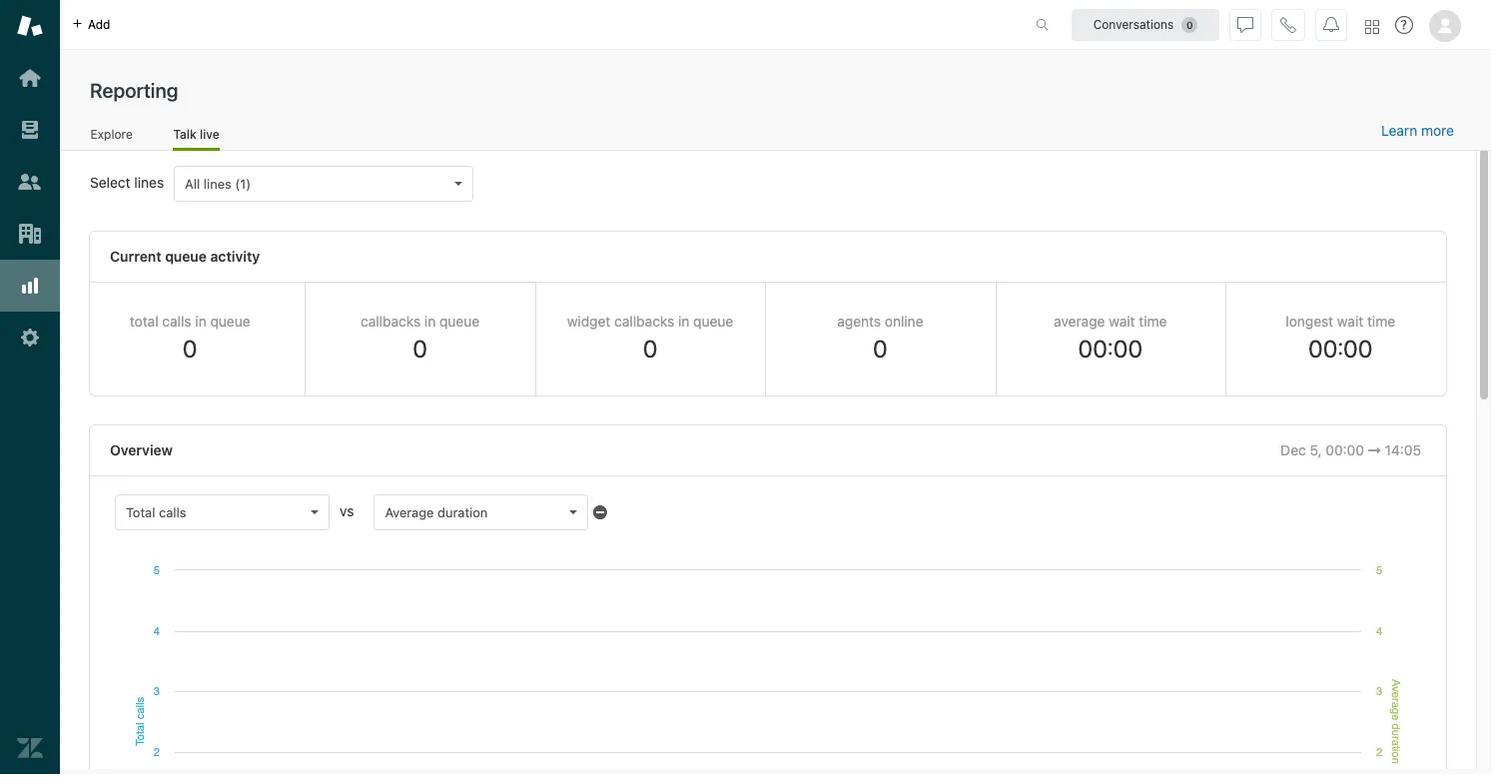 Task type: describe. For each thing, give the bounding box(es) containing it.
learn more link
[[1382, 122, 1454, 140]]

zendesk image
[[17, 735, 43, 761]]

main element
[[0, 0, 60, 774]]

get started image
[[17, 65, 43, 91]]

explore link
[[90, 126, 133, 148]]

get help image
[[1396, 16, 1413, 34]]

organizations image
[[17, 221, 43, 247]]

learn more
[[1382, 122, 1454, 139]]

more
[[1421, 122, 1454, 139]]

reporting
[[90, 79, 178, 102]]

zendesk support image
[[17, 13, 43, 39]]



Task type: locate. For each thing, give the bounding box(es) containing it.
talk live
[[173, 126, 220, 141]]

conversations
[[1094, 16, 1174, 31]]

talk
[[173, 126, 196, 141]]

zendesk products image
[[1366, 19, 1380, 33]]

views image
[[17, 117, 43, 143]]

notifications image
[[1324, 16, 1340, 32]]

conversations button
[[1072, 8, 1220, 40]]

reporting image
[[17, 273, 43, 299]]

talk live link
[[173, 126, 220, 151]]

learn
[[1382, 122, 1418, 139]]

admin image
[[17, 325, 43, 351]]

add
[[88, 16, 110, 31]]

live
[[200, 126, 220, 141]]

customers image
[[17, 169, 43, 195]]

button displays agent's chat status as invisible. image
[[1238, 16, 1254, 32]]

add button
[[60, 0, 122, 49]]

explore
[[91, 126, 133, 141]]



Task type: vqa. For each thing, say whether or not it's contained in the screenshot.
Org.
no



